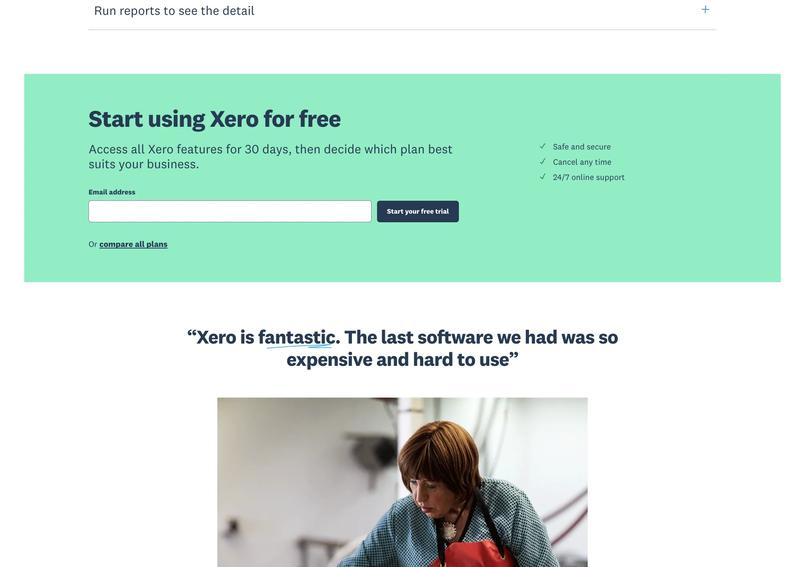 Task type: vqa. For each thing, say whether or not it's contained in the screenshot.
Included icon related to Safe and secure
yes



Task type: locate. For each thing, give the bounding box(es) containing it.
use
[[479, 347, 509, 371]]

0 vertical spatial xero
[[210, 104, 259, 133]]

and
[[571, 141, 585, 152], [376, 347, 409, 371]]

0 horizontal spatial start
[[89, 104, 143, 133]]

your inside button
[[405, 207, 420, 216]]

for up days,
[[263, 104, 294, 133]]

your right suits at the top left of page
[[119, 156, 144, 172]]

xero for using
[[210, 104, 259, 133]]

1 vertical spatial for
[[226, 141, 242, 157]]

start
[[89, 104, 143, 133], [387, 207, 404, 216]]

0 horizontal spatial and
[[376, 347, 409, 371]]

1 vertical spatial start
[[387, 207, 404, 216]]

all left plans
[[135, 239, 145, 250]]

start for start using xero for free
[[89, 104, 143, 133]]

suits
[[89, 156, 116, 172]]

included image left 24/7
[[540, 173, 547, 180]]

detail
[[222, 2, 255, 18]]

expensive
[[287, 347, 373, 371]]

1 vertical spatial all
[[135, 239, 145, 250]]

0 vertical spatial start
[[89, 104, 143, 133]]

0 vertical spatial free
[[299, 104, 341, 133]]

time
[[595, 157, 612, 167]]

1 horizontal spatial free
[[421, 207, 434, 216]]

xero inside the access all xero features for 30 days, then decide which plan best suits your business.
[[148, 141, 174, 157]]

1 vertical spatial included image
[[540, 173, 547, 180]]

included image
[[540, 142, 547, 149]]

for left 30
[[226, 141, 242, 157]]

your left trial
[[405, 207, 420, 216]]

all
[[131, 141, 145, 157], [135, 239, 145, 250]]

plans
[[146, 239, 168, 250]]

the
[[344, 325, 377, 349]]

your
[[119, 156, 144, 172], [405, 207, 420, 216]]

start your free trial
[[387, 207, 449, 216]]

xero left the is
[[197, 325, 236, 349]]

access all xero features for 30 days, then decide which plan best suits your business.
[[89, 141, 453, 172]]

to inside the last software we had was so expensive and hard to use
[[457, 347, 475, 371]]

2 included image from the top
[[540, 173, 547, 180]]

all inside the access all xero features for 30 days, then decide which plan best suits your business.
[[131, 141, 145, 157]]

for
[[263, 104, 294, 133], [226, 141, 242, 157]]

compare
[[99, 239, 133, 250]]

0 vertical spatial your
[[119, 156, 144, 172]]

24/7
[[553, 172, 570, 182]]

0 vertical spatial all
[[131, 141, 145, 157]]

1 horizontal spatial and
[[571, 141, 585, 152]]

free up then
[[299, 104, 341, 133]]

for inside the access all xero features for 30 days, then decide which plan best suits your business.
[[226, 141, 242, 157]]

to left see
[[164, 2, 175, 18]]

email address
[[89, 188, 135, 197]]

1 vertical spatial your
[[405, 207, 420, 216]]

xero up 30
[[210, 104, 259, 133]]

1 horizontal spatial for
[[263, 104, 294, 133]]

free left trial
[[421, 207, 434, 216]]

trial
[[435, 207, 449, 216]]

0 horizontal spatial your
[[119, 156, 144, 172]]

0 vertical spatial to
[[164, 2, 175, 18]]

is
[[240, 325, 254, 349]]

your inside the access all xero features for 30 days, then decide which plan best suits your business.
[[119, 156, 144, 172]]

start inside start your free trial button
[[387, 207, 404, 216]]

0 horizontal spatial to
[[164, 2, 175, 18]]

1 included image from the top
[[540, 158, 547, 165]]

to
[[164, 2, 175, 18], [457, 347, 475, 371]]

1 vertical spatial to
[[457, 347, 475, 371]]

xero for all
[[148, 141, 174, 157]]

business.
[[147, 156, 199, 172]]

online
[[572, 172, 594, 182]]

1 vertical spatial xero
[[148, 141, 174, 157]]

cancel
[[553, 157, 578, 167]]

xero
[[210, 104, 259, 133], [148, 141, 174, 157], [197, 325, 236, 349]]

included image
[[540, 158, 547, 165], [540, 173, 547, 180]]

or
[[89, 239, 97, 250]]

secure
[[587, 141, 611, 152]]

1 horizontal spatial your
[[405, 207, 420, 216]]

all right access
[[131, 141, 145, 157]]

to inside dropdown button
[[164, 2, 175, 18]]

0 vertical spatial included image
[[540, 158, 547, 165]]

features
[[177, 141, 223, 157]]

the last software we had was so expensive and hard to use
[[287, 325, 618, 371]]

included image down included image
[[540, 158, 547, 165]]

to left use
[[457, 347, 475, 371]]

free
[[299, 104, 341, 133], [421, 207, 434, 216]]

then
[[295, 141, 321, 157]]

1 horizontal spatial to
[[457, 347, 475, 371]]

best
[[428, 141, 453, 157]]

1 vertical spatial and
[[376, 347, 409, 371]]

1 horizontal spatial start
[[387, 207, 404, 216]]

0 horizontal spatial for
[[226, 141, 242, 157]]

1 vertical spatial free
[[421, 207, 434, 216]]

xero down using
[[148, 141, 174, 157]]



Task type: describe. For each thing, give the bounding box(es) containing it.
free inside button
[[421, 207, 434, 216]]

start for start your free trial
[[387, 207, 404, 216]]

run
[[94, 2, 116, 18]]

the
[[201, 2, 219, 18]]

or compare all plans
[[89, 239, 168, 250]]

2 vertical spatial xero
[[197, 325, 236, 349]]

0 vertical spatial for
[[263, 104, 294, 133]]

30
[[245, 141, 259, 157]]

0 horizontal spatial free
[[299, 104, 341, 133]]

was
[[561, 325, 595, 349]]

safe and secure
[[553, 141, 611, 152]]

reports
[[119, 2, 160, 18]]

safe
[[553, 141, 569, 152]]

email
[[89, 188, 107, 197]]

see
[[179, 2, 198, 18]]

0 vertical spatial and
[[571, 141, 585, 152]]

woman making cheese image
[[217, 398, 588, 568]]

24/7 online support
[[553, 172, 625, 182]]

plan
[[400, 141, 425, 157]]

hard
[[413, 347, 453, 371]]

using
[[148, 104, 205, 133]]

had
[[525, 325, 558, 349]]

included image for cancel any time
[[540, 158, 547, 165]]

support
[[596, 172, 625, 182]]

we
[[497, 325, 521, 349]]

last
[[381, 325, 414, 349]]

access
[[89, 141, 128, 157]]

address
[[109, 188, 135, 197]]

cancel any time
[[553, 157, 612, 167]]

which
[[364, 141, 397, 157]]

included image for 24/7 online support
[[540, 173, 547, 180]]

run reports to see the detail
[[94, 2, 255, 18]]

any
[[580, 157, 593, 167]]

so
[[599, 325, 618, 349]]

decide
[[324, 141, 361, 157]]

start using xero for free
[[89, 104, 341, 133]]

start your free trial button
[[377, 201, 459, 223]]

Email address text field
[[89, 201, 372, 223]]

and inside the last software we had was so expensive and hard to use
[[376, 347, 409, 371]]

run reports to see the detail button
[[89, 0, 717, 30]]

compare all plans link
[[99, 239, 168, 251]]

days,
[[262, 141, 292, 157]]

software
[[418, 325, 493, 349]]

xero is
[[197, 325, 258, 349]]

fantastic.
[[258, 325, 340, 349]]



